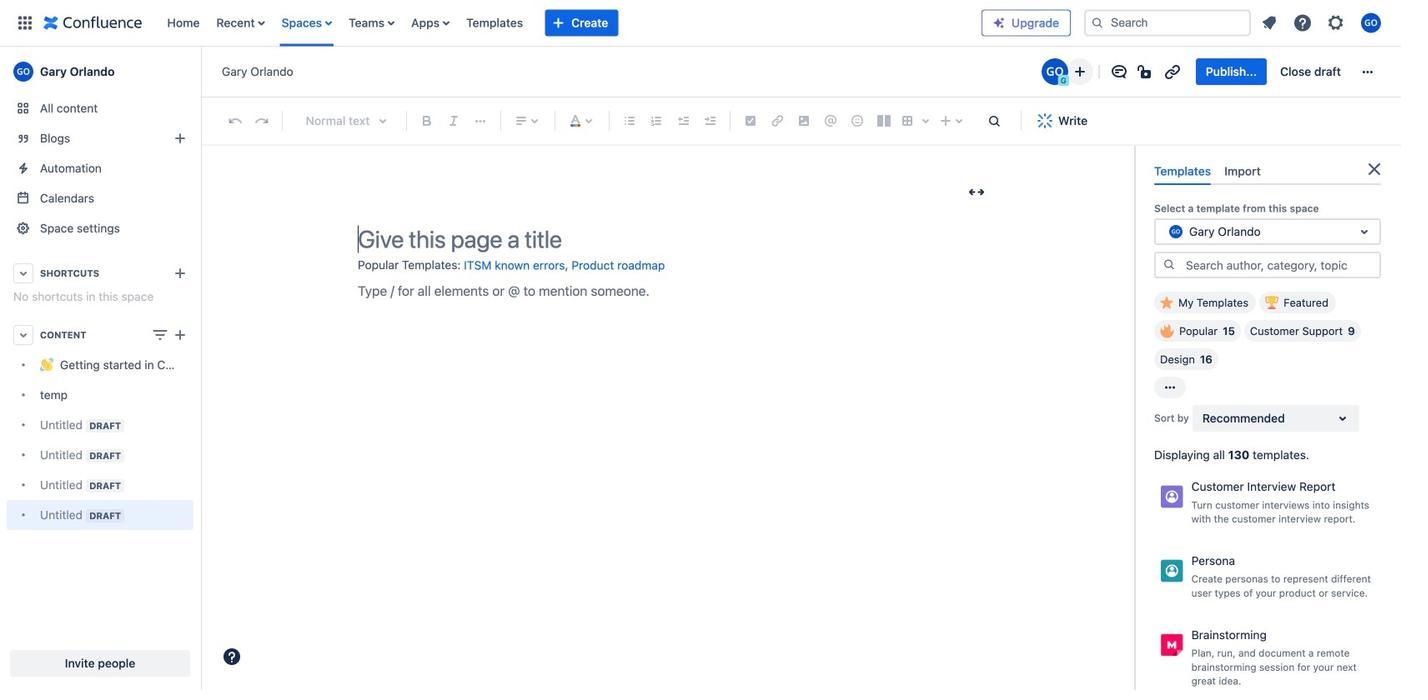 Task type: vqa. For each thing, say whether or not it's contained in the screenshot.
List formating group on the top of the page
yes



Task type: locate. For each thing, give the bounding box(es) containing it.
search image
[[1091, 16, 1104, 30]]

more image
[[1358, 62, 1378, 82]]

your profile and preferences image
[[1361, 13, 1381, 33]]

notification icon image
[[1259, 13, 1279, 33]]

0 horizontal spatial list
[[159, 0, 982, 46]]

list for 'premium' image
[[1254, 8, 1391, 38]]

Main content area, start typing to enter text. text field
[[358, 280, 992, 303]]

appswitcher icon image
[[15, 13, 35, 33]]

None search field
[[1084, 10, 1251, 36]]

list
[[159, 0, 982, 46], [1254, 8, 1391, 38]]

confluence image
[[43, 13, 142, 33], [43, 13, 142, 33]]

help icon image
[[1293, 13, 1313, 33]]

1 horizontal spatial list
[[1254, 8, 1391, 38]]

tab list
[[1148, 158, 1388, 185]]

text formatting group
[[414, 108, 494, 134]]

banner
[[0, 0, 1401, 47]]

create image
[[170, 325, 190, 345]]

tree
[[7, 350, 194, 530]]

group
[[1196, 58, 1351, 85]]



Task type: describe. For each thing, give the bounding box(es) containing it.
list formating group
[[616, 108, 723, 134]]

Search field
[[1084, 10, 1251, 36]]

premium image
[[993, 16, 1006, 30]]

copy link image
[[1163, 62, 1183, 82]]

change view image
[[150, 325, 170, 345]]

global element
[[10, 0, 982, 46]]

Search author, category, topic field
[[1181, 254, 1380, 277]]

add shortcut image
[[170, 264, 190, 284]]

Give this page a title text field
[[358, 225, 992, 253]]

settings icon image
[[1326, 13, 1346, 33]]

make page full-width image
[[967, 182, 987, 202]]

list for appswitcher icon
[[159, 0, 982, 46]]

search icon image
[[1163, 258, 1176, 272]]

tree inside the space element
[[7, 350, 194, 530]]

space element
[[0, 47, 200, 691]]

create a blog image
[[170, 128, 190, 148]]

close templates and import image
[[1365, 159, 1385, 179]]

open image
[[1355, 222, 1375, 242]]

collapse sidebar image
[[182, 55, 219, 88]]



